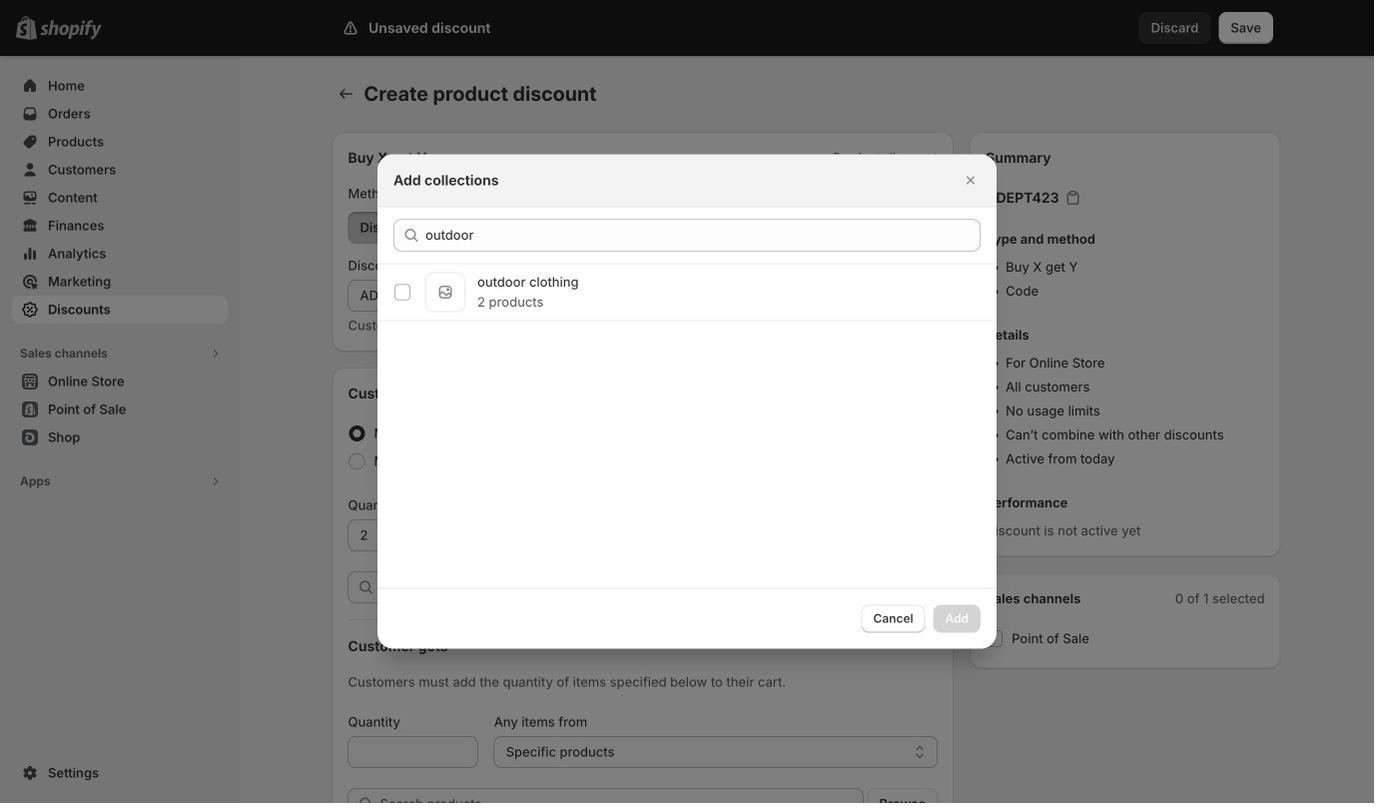 Task type: locate. For each thing, give the bounding box(es) containing it.
dialog
[[0, 154, 1375, 649]]

shopify image
[[40, 20, 102, 40]]



Task type: vqa. For each thing, say whether or not it's contained in the screenshot.
Shopify Image
yes



Task type: describe. For each thing, give the bounding box(es) containing it.
Search collections text field
[[426, 219, 981, 251]]



